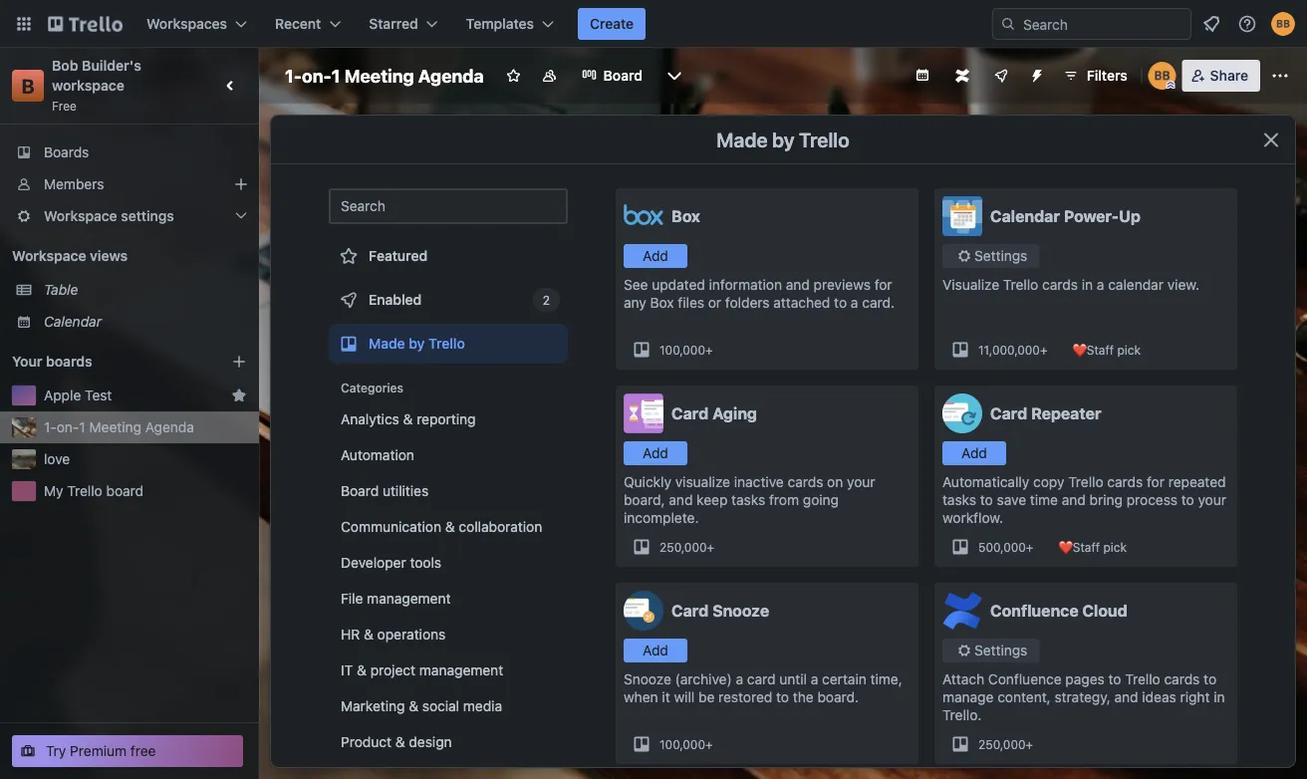 Task type: describe. For each thing, give the bounding box(es) containing it.
staff for power-
[[1087, 343, 1114, 357]]

starred icon image
[[231, 388, 247, 404]]

for inside see updated information and previews for any box files or folders attached to a card.
[[875, 277, 893, 293]]

0 horizontal spatial agenda
[[145, 419, 194, 435]]

hr & operations link
[[329, 619, 568, 651]]

calendar link
[[44, 312, 247, 332]]

workspace settings button
[[0, 200, 259, 232]]

developer tools link
[[329, 547, 568, 579]]

my trello board
[[44, 483, 144, 499]]

2
[[543, 293, 550, 307]]

bring
[[1090, 492, 1123, 508]]

create button
[[578, 8, 646, 40]]

card
[[747, 671, 776, 688]]

recent
[[275, 15, 321, 32]]

workspace views
[[12, 248, 128, 264]]

views
[[90, 248, 128, 264]]

be
[[699, 689, 715, 706]]

love link
[[44, 449, 247, 469]]

from
[[769, 492, 799, 508]]

boards
[[44, 144, 89, 160]]

try
[[46, 743, 66, 759]]

hr
[[341, 626, 360, 643]]

to inside snooze (archive) a card until a certain time, when it will be restored to the board.
[[776, 689, 789, 706]]

templates button
[[454, 8, 566, 40]]

on
[[827, 474, 843, 490]]

to down automatically at the right bottom
[[980, 492, 993, 508]]

0 vertical spatial confluence
[[991, 601, 1079, 620]]

calendar for calendar power-up
[[991, 207, 1060, 226]]

0 horizontal spatial bob builder (bobbuilder40) image
[[1149, 62, 1177, 90]]

trello.
[[943, 707, 982, 723]]

content,
[[998, 689, 1051, 706]]

customize views image
[[665, 66, 685, 86]]

250,000 + for confluence cloud
[[979, 737, 1034, 751]]

primary element
[[0, 0, 1307, 48]]

attached
[[774, 294, 831, 311]]

a up 'restored'
[[736, 671, 743, 688]]

0 horizontal spatial 1
[[79, 419, 85, 435]]

b
[[21, 74, 34, 97]]

tools
[[410, 555, 442, 571]]

100,000 + for box
[[660, 343, 713, 357]]

strategy,
[[1055, 689, 1111, 706]]

a left calendar
[[1097, 277, 1105, 293]]

board.
[[818, 689, 859, 706]]

add for card snooze
[[643, 642, 669, 659]]

keep
[[697, 492, 728, 508]]

create
[[590, 15, 634, 32]]

1-on-1 meeting agenda inside "1-on-1 meeting agenda" link
[[44, 419, 194, 435]]

files
[[678, 294, 705, 311]]

bob
[[52, 57, 78, 74]]

automation
[[341, 447, 414, 463]]

boards
[[46, 353, 92, 370]]

collaboration
[[459, 519, 542, 535]]

automation image
[[1021, 60, 1049, 88]]

file
[[341, 590, 363, 607]]

+ for confluence cloud
[[1026, 737, 1034, 751]]

staff for repeater
[[1073, 540, 1100, 554]]

your inside quickly visualize inactive cards on your board, and keep tasks from going incomplete.
[[847, 474, 876, 490]]

switch to… image
[[14, 14, 34, 34]]

snooze inside snooze (archive) a card until a certain time, when it will be restored to the board.
[[624, 671, 672, 688]]

settings link for calendar
[[943, 244, 1040, 268]]

boards link
[[0, 137, 259, 168]]

design
[[409, 734, 452, 750]]

restored
[[719, 689, 773, 706]]

marketing
[[341, 698, 405, 715]]

automatically copy trello cards for repeated tasks to save time and bring process to your workflow.
[[943, 474, 1227, 526]]

operations
[[377, 626, 446, 643]]

+ up 'card repeater' on the right bottom
[[1040, 343, 1048, 357]]

(archive)
[[675, 671, 732, 688]]

❤️ for repeater
[[1058, 540, 1070, 554]]

any
[[624, 294, 647, 311]]

marketing & social media link
[[329, 691, 568, 723]]

love
[[44, 451, 70, 467]]

500,000 +
[[979, 540, 1034, 554]]

see
[[624, 277, 648, 293]]

will
[[674, 689, 695, 706]]

board
[[106, 483, 144, 499]]

open information menu image
[[1238, 14, 1258, 34]]

workspace for workspace views
[[12, 248, 86, 264]]

workspaces button
[[135, 8, 259, 40]]

250,000 for confluence cloud
[[979, 737, 1026, 751]]

aging
[[713, 404, 757, 423]]

add for card repeater
[[962, 445, 987, 461]]

previews
[[814, 277, 871, 293]]

inactive
[[734, 474, 784, 490]]

quickly visualize inactive cards on your board, and keep tasks from going incomplete.
[[624, 474, 876, 526]]

1 vertical spatial management
[[419, 662, 503, 679]]

0 vertical spatial box
[[672, 207, 700, 226]]

and inside quickly visualize inactive cards on your board, and keep tasks from going incomplete.
[[669, 492, 693, 508]]

settings for confluence cloud
[[975, 642, 1028, 659]]

filters button
[[1057, 60, 1134, 92]]

the
[[793, 689, 814, 706]]

your inside automatically copy trello cards for repeated tasks to save time and bring process to your workflow.
[[1198, 492, 1227, 508]]

& for project
[[357, 662, 367, 679]]

power ups image
[[993, 68, 1009, 84]]

tasks inside quickly visualize inactive cards on your board, and keep tasks from going incomplete.
[[732, 492, 766, 508]]

folders
[[725, 294, 770, 311]]

time
[[1030, 492, 1058, 508]]

made by trello link
[[329, 324, 568, 364]]

cloud
[[1083, 601, 1128, 620]]

calendar for calendar
[[44, 313, 102, 330]]

table
[[44, 282, 78, 298]]

attach confluence pages to trello cards to manage content, strategy, and ideas right in trello.
[[943, 671, 1225, 723]]

visualize trello cards in a calendar view.
[[943, 277, 1200, 293]]

board utilities
[[341, 483, 429, 499]]

11,000,000
[[979, 343, 1040, 357]]

pick for power-
[[1118, 343, 1141, 357]]

workspace for workspace settings
[[44, 208, 117, 224]]

100,000 + for card snooze
[[660, 737, 713, 751]]

hr & operations
[[341, 626, 446, 643]]

cards inside attach confluence pages to trello cards to manage content, strategy, and ideas right in trello.
[[1164, 671, 1200, 688]]

1 vertical spatial on-
[[57, 419, 79, 435]]

starred button
[[357, 8, 450, 40]]

star or unstar board image
[[506, 68, 522, 84]]

1- inside board name "text box"
[[285, 65, 302, 86]]

certain
[[822, 671, 867, 688]]

pages
[[1066, 671, 1105, 688]]

show menu image
[[1271, 66, 1291, 86]]

power-
[[1064, 207, 1119, 226]]

& for design
[[395, 734, 405, 750]]

developer
[[341, 555, 406, 571]]

my
[[44, 483, 63, 499]]

automatically
[[943, 474, 1030, 490]]

+ down time
[[1026, 540, 1034, 554]]

trello inside automatically copy trello cards for repeated tasks to save time and bring process to your workflow.
[[1069, 474, 1104, 490]]

add button for card repeater
[[943, 441, 1007, 465]]

settings link for confluence
[[943, 639, 1040, 663]]

confluence icon image
[[955, 69, 969, 83]]

recent button
[[263, 8, 353, 40]]

apple
[[44, 387, 81, 404]]

developer tools
[[341, 555, 442, 571]]

ideas
[[1142, 689, 1177, 706]]

b link
[[12, 70, 44, 102]]

your
[[12, 353, 42, 370]]

workspaces
[[146, 15, 227, 32]]

calendar
[[1108, 277, 1164, 293]]

add board image
[[231, 354, 247, 370]]

visualize
[[675, 474, 730, 490]]



Task type: vqa. For each thing, say whether or not it's contained in the screenshot.


Task type: locate. For each thing, give the bounding box(es) containing it.
1 vertical spatial 100,000
[[660, 737, 706, 751]]

categories
[[341, 381, 404, 395]]

0 horizontal spatial your
[[847, 474, 876, 490]]

trello
[[799, 128, 850, 151], [1003, 277, 1039, 293], [429, 335, 465, 352], [1069, 474, 1104, 490], [67, 483, 102, 499], [1125, 671, 1161, 688]]

1 vertical spatial pick
[[1104, 540, 1127, 554]]

card
[[672, 404, 709, 423], [991, 404, 1028, 423], [672, 601, 709, 620]]

cards up going
[[788, 474, 824, 490]]

and up the incomplete.
[[669, 492, 693, 508]]

add button up see at the top of page
[[624, 244, 688, 268]]

0 vertical spatial 250,000 +
[[660, 540, 715, 554]]

1 vertical spatial snooze
[[624, 671, 672, 688]]

staff down 'visualize trello cards in a calendar view.'
[[1087, 343, 1114, 357]]

1 vertical spatial box
[[650, 294, 674, 311]]

250,000 for card aging
[[660, 540, 707, 554]]

0 notifications image
[[1200, 12, 1224, 36]]

snooze (archive) a card until a certain time, when it will be restored to the board.
[[624, 671, 903, 706]]

box up updated
[[672, 207, 700, 226]]

& for operations
[[364, 626, 374, 643]]

1 vertical spatial confluence
[[988, 671, 1062, 688]]

1 vertical spatial settings
[[975, 642, 1028, 659]]

bob builder (bobbuilder40) image
[[1272, 12, 1296, 36], [1149, 62, 1177, 90]]

cards inside quickly visualize inactive cards on your board, and keep tasks from going incomplete.
[[788, 474, 824, 490]]

1 horizontal spatial by
[[772, 128, 795, 151]]

& for social
[[409, 698, 419, 715]]

+ for box
[[706, 343, 713, 357]]

board for board
[[604, 67, 643, 84]]

❤️ for power-
[[1072, 343, 1084, 357]]

0 vertical spatial settings
[[975, 248, 1028, 264]]

1 vertical spatial workspace
[[12, 248, 86, 264]]

1 vertical spatial bob builder (bobbuilder40) image
[[1149, 62, 1177, 90]]

11,000,000 +
[[979, 343, 1048, 357]]

0 horizontal spatial snooze
[[624, 671, 672, 688]]

agenda inside board name "text box"
[[418, 65, 484, 86]]

and inside attach confluence pages to trello cards to manage content, strategy, and ideas right in trello.
[[1115, 689, 1139, 706]]

100,000 for card snooze
[[660, 737, 706, 751]]

& right hr
[[364, 626, 374, 643]]

product & design link
[[329, 726, 568, 758]]

up
[[1119, 207, 1141, 226]]

250,000 down the incomplete.
[[660, 540, 707, 554]]

+
[[706, 343, 713, 357], [1040, 343, 1048, 357], [707, 540, 715, 554], [1026, 540, 1034, 554], [706, 737, 713, 751], [1026, 737, 1034, 751]]

meeting down test
[[89, 419, 141, 435]]

add button for card snooze
[[624, 639, 688, 663]]

1 100,000 + from the top
[[660, 343, 713, 357]]

Search field
[[1016, 9, 1191, 39]]

cards
[[1042, 277, 1078, 293], [788, 474, 824, 490], [1108, 474, 1143, 490], [1164, 671, 1200, 688]]

❤️ down time
[[1058, 540, 1070, 554]]

card repeater
[[991, 404, 1102, 423]]

workspace down members
[[44, 208, 117, 224]]

board
[[604, 67, 643, 84], [341, 483, 379, 499]]

250,000 + for card aging
[[660, 540, 715, 554]]

❤️ staff pick for power-
[[1072, 343, 1141, 357]]

1 tasks from the left
[[732, 492, 766, 508]]

0 vertical spatial on-
[[302, 65, 332, 86]]

1 horizontal spatial snooze
[[713, 601, 769, 620]]

0 vertical spatial 250,000
[[660, 540, 707, 554]]

1 vertical spatial made
[[369, 335, 405, 352]]

0 horizontal spatial on-
[[57, 419, 79, 435]]

1 vertical spatial settings link
[[943, 639, 1040, 663]]

0 horizontal spatial in
[[1082, 277, 1093, 293]]

add
[[643, 248, 669, 264], [643, 445, 669, 461], [962, 445, 987, 461], [643, 642, 669, 659]]

1 vertical spatial calendar
[[44, 313, 102, 330]]

to down repeated
[[1182, 492, 1195, 508]]

card.
[[862, 294, 895, 311]]

to down previews
[[834, 294, 847, 311]]

and inside automatically copy trello cards for repeated tasks to save time and bring process to your workflow.
[[1062, 492, 1086, 508]]

0 horizontal spatial made
[[369, 335, 405, 352]]

0 vertical spatial calendar
[[991, 207, 1060, 226]]

0 horizontal spatial board
[[341, 483, 379, 499]]

board link
[[570, 60, 655, 92]]

+ for card aging
[[707, 540, 715, 554]]

bob builder (bobbuilder40) image right filters
[[1149, 62, 1177, 90]]

and
[[786, 277, 810, 293], [669, 492, 693, 508], [1062, 492, 1086, 508], [1115, 689, 1139, 706]]

communication & collaboration
[[341, 519, 542, 535]]

card for card aging
[[672, 404, 709, 423]]

& inside "link"
[[409, 698, 419, 715]]

0 vertical spatial pick
[[1118, 343, 1141, 357]]

cards up "bring"
[[1108, 474, 1143, 490]]

1 horizontal spatial agenda
[[418, 65, 484, 86]]

1 horizontal spatial 1
[[332, 65, 340, 86]]

staff
[[1087, 343, 1114, 357], [1073, 540, 1100, 554]]

0 horizontal spatial meeting
[[89, 419, 141, 435]]

0 vertical spatial for
[[875, 277, 893, 293]]

+ down be
[[706, 737, 713, 751]]

add button for card aging
[[624, 441, 688, 465]]

1 vertical spatial your
[[1198, 492, 1227, 508]]

2 settings link from the top
[[943, 639, 1040, 663]]

in inside attach confluence pages to trello cards to manage content, strategy, and ideas right in trello.
[[1214, 689, 1225, 706]]

1 vertical spatial 250,000 +
[[979, 737, 1034, 751]]

0 vertical spatial 1-on-1 meeting agenda
[[285, 65, 484, 86]]

it & project management link
[[329, 655, 568, 687]]

meeting inside board name "text box"
[[344, 65, 414, 86]]

to inside see updated information and previews for any box files or folders attached to a card.
[[834, 294, 847, 311]]

a down previews
[[851, 294, 859, 311]]

0 horizontal spatial tasks
[[732, 492, 766, 508]]

1 horizontal spatial on-
[[302, 65, 332, 86]]

card for card repeater
[[991, 404, 1028, 423]]

1-on-1 meeting agenda link
[[44, 418, 247, 437]]

card for card snooze
[[672, 601, 709, 620]]

1 horizontal spatial ❤️
[[1072, 343, 1084, 357]]

settings for calendar power-up
[[975, 248, 1028, 264]]

analytics & reporting link
[[329, 404, 568, 435]]

bob builder's workspace link
[[52, 57, 145, 94]]

& for collaboration
[[445, 519, 455, 535]]

view.
[[1168, 277, 1200, 293]]

tasks inside automatically copy trello cards for repeated tasks to save time and bring process to your workflow.
[[943, 492, 977, 508]]

meeting down starred
[[344, 65, 414, 86]]

1 settings from the top
[[975, 248, 1028, 264]]

or
[[708, 294, 722, 311]]

automation link
[[329, 439, 568, 471]]

free
[[52, 99, 77, 113]]

1-on-1 meeting agenda inside board name "text box"
[[285, 65, 484, 86]]

marketing & social media
[[341, 698, 502, 715]]

+ for card snooze
[[706, 737, 713, 751]]

100,000 + down files
[[660, 343, 713, 357]]

share
[[1211, 67, 1249, 84]]

1 horizontal spatial calendar
[[991, 207, 1060, 226]]

and inside see updated information and previews for any box files or folders attached to a card.
[[786, 277, 810, 293]]

250,000 + down content,
[[979, 737, 1034, 751]]

card left 'repeater'
[[991, 404, 1028, 423]]

+ down content,
[[1026, 737, 1034, 751]]

on- down recent dropdown button
[[302, 65, 332, 86]]

and up 'attached'
[[786, 277, 810, 293]]

for
[[875, 277, 893, 293], [1147, 474, 1165, 490]]

my trello board link
[[44, 481, 247, 501]]

+ down keep
[[707, 540, 715, 554]]

right
[[1180, 689, 1210, 706]]

members link
[[0, 168, 259, 200]]

add up quickly
[[643, 445, 669, 461]]

attach
[[943, 671, 985, 688]]

2 100,000 + from the top
[[660, 737, 713, 751]]

2 tasks from the left
[[943, 492, 977, 508]]

1 horizontal spatial bob builder (bobbuilder40) image
[[1272, 12, 1296, 36]]

1 vertical spatial in
[[1214, 689, 1225, 706]]

1 down apple test at the left
[[79, 419, 85, 435]]

& left "social" at left bottom
[[409, 698, 419, 715]]

1 vertical spatial agenda
[[145, 419, 194, 435]]

cards inside automatically copy trello cards for repeated tasks to save time and bring process to your workflow.
[[1108, 474, 1143, 490]]

1 horizontal spatial 250,000
[[979, 737, 1026, 751]]

agenda left star or unstar board image
[[418, 65, 484, 86]]

0 horizontal spatial made by trello
[[369, 335, 465, 352]]

0 vertical spatial workspace
[[44, 208, 117, 224]]

settings up attach at the right of page
[[975, 642, 1028, 659]]

1-on-1 meeting agenda down apple test link
[[44, 419, 194, 435]]

on- down apple
[[57, 419, 79, 435]]

calendar power-up image
[[915, 67, 931, 83]]

& left design at the left
[[395, 734, 405, 750]]

1 down recent dropdown button
[[332, 65, 340, 86]]

0 horizontal spatial for
[[875, 277, 893, 293]]

manage
[[943, 689, 994, 706]]

pick for repeater
[[1104, 540, 1127, 554]]

0 vertical spatial staff
[[1087, 343, 1114, 357]]

it
[[341, 662, 353, 679]]

1-
[[285, 65, 302, 86], [44, 419, 57, 435]]

board utilities link
[[329, 475, 568, 507]]

confluence down 500,000 +
[[991, 601, 1079, 620]]

pick down calendar
[[1118, 343, 1141, 357]]

tasks up workflow.
[[943, 492, 977, 508]]

1 vertical spatial 1-
[[44, 419, 57, 435]]

add up see at the top of page
[[643, 248, 669, 264]]

add button for box
[[624, 244, 688, 268]]

0 vertical spatial made by trello
[[717, 128, 850, 151]]

your down repeated
[[1198, 492, 1227, 508]]

bob builder (bobbuilder40) image right open information menu icon on the right top
[[1272, 12, 1296, 36]]

0 horizontal spatial 1-
[[44, 419, 57, 435]]

apple test link
[[44, 386, 223, 406]]

made by trello
[[717, 128, 850, 151], [369, 335, 465, 352]]

media
[[463, 698, 502, 715]]

1- down recent
[[285, 65, 302, 86]]

0 vertical spatial board
[[604, 67, 643, 84]]

0 vertical spatial settings link
[[943, 244, 1040, 268]]

communication
[[341, 519, 442, 535]]

add button up automatically at the right bottom
[[943, 441, 1007, 465]]

board for board utilities
[[341, 483, 379, 499]]

communication & collaboration link
[[329, 511, 568, 543]]

1 vertical spatial for
[[1147, 474, 1165, 490]]

1 horizontal spatial board
[[604, 67, 643, 84]]

2 settings from the top
[[975, 642, 1028, 659]]

settings link up attach at the right of page
[[943, 639, 1040, 663]]

0 horizontal spatial 250,000
[[660, 540, 707, 554]]

0 vertical spatial in
[[1082, 277, 1093, 293]]

1 horizontal spatial your
[[1198, 492, 1227, 508]]

add up it
[[643, 642, 669, 659]]

trello inside attach confluence pages to trello cards to manage content, strategy, and ideas right in trello.
[[1125, 671, 1161, 688]]

sm image
[[955, 246, 975, 266]]

&
[[403, 411, 413, 428], [445, 519, 455, 535], [364, 626, 374, 643], [357, 662, 367, 679], [409, 698, 419, 715], [395, 734, 405, 750]]

try premium free
[[46, 743, 156, 759]]

0 horizontal spatial 1-on-1 meeting agenda
[[44, 419, 194, 435]]

box inside see updated information and previews for any box files or folders attached to a card.
[[650, 294, 674, 311]]

workspace navigation collapse icon image
[[217, 72, 245, 100]]

card up (archive)
[[672, 601, 709, 620]]

meeting
[[344, 65, 414, 86], [89, 419, 141, 435]]

0 horizontal spatial calendar
[[44, 313, 102, 330]]

in left calendar
[[1082, 277, 1093, 293]]

add button up quickly
[[624, 441, 688, 465]]

0 vertical spatial meeting
[[344, 65, 414, 86]]

agenda up love "link"
[[145, 419, 194, 435]]

management up operations
[[367, 590, 451, 607]]

bob builder's workspace free
[[52, 57, 145, 113]]

1 horizontal spatial 1-
[[285, 65, 302, 86]]

0 vertical spatial made
[[717, 128, 768, 151]]

1 vertical spatial by
[[409, 335, 425, 352]]

1 vertical spatial 250,000
[[979, 737, 1026, 751]]

0 vertical spatial 100,000
[[660, 343, 706, 357]]

add button up it
[[624, 639, 688, 663]]

board left customize views icon
[[604, 67, 643, 84]]

settings link up "visualize" on the top right of the page
[[943, 244, 1040, 268]]

0 vertical spatial agenda
[[418, 65, 484, 86]]

❤️ staff pick down calendar
[[1072, 343, 1141, 357]]

0 vertical spatial 1
[[332, 65, 340, 86]]

Board name text field
[[275, 60, 494, 92]]

card left aging
[[672, 404, 709, 423]]

your boards with 4 items element
[[12, 350, 201, 374]]

board down automation
[[341, 483, 379, 499]]

in right right
[[1214, 689, 1225, 706]]

agenda
[[418, 65, 484, 86], [145, 419, 194, 435]]

your right on
[[847, 474, 876, 490]]

250,000 + down the incomplete.
[[660, 540, 715, 554]]

workspace inside popup button
[[44, 208, 117, 224]]

❤️ staff pick for repeater
[[1058, 540, 1127, 554]]

a inside see updated information and previews for any box files or folders attached to a card.
[[851, 294, 859, 311]]

and left ideas
[[1115, 689, 1139, 706]]

project
[[370, 662, 416, 679]]

1 vertical spatial made by trello
[[369, 335, 465, 352]]

settings link
[[943, 244, 1040, 268], [943, 639, 1040, 663]]

on-
[[302, 65, 332, 86], [57, 419, 79, 435]]

calendar left power-
[[991, 207, 1060, 226]]

pick down "bring"
[[1104, 540, 1127, 554]]

a up 'the'
[[811, 671, 819, 688]]

confluence cloud
[[991, 601, 1128, 620]]

snooze up when in the bottom of the page
[[624, 671, 672, 688]]

100,000 for box
[[660, 343, 706, 357]]

0 vertical spatial 100,000 +
[[660, 343, 713, 357]]

share button
[[1183, 60, 1261, 92]]

Search text field
[[329, 188, 568, 224]]

box down updated
[[650, 294, 674, 311]]

100,000 down will
[[660, 737, 706, 751]]

tasks
[[732, 492, 766, 508], [943, 492, 977, 508]]

1- up love
[[44, 419, 57, 435]]

1 horizontal spatial made by trello
[[717, 128, 850, 151]]

settings up "visualize" on the top right of the page
[[975, 248, 1028, 264]]

0 vertical spatial snooze
[[713, 601, 769, 620]]

to left 'the'
[[776, 689, 789, 706]]

1-on-1 meeting agenda
[[285, 65, 484, 86], [44, 419, 194, 435]]

workspace visible image
[[542, 68, 558, 84]]

workspace up the table
[[12, 248, 86, 264]]

analytics & reporting
[[341, 411, 476, 428]]

1 vertical spatial ❤️
[[1058, 540, 1070, 554]]

1 horizontal spatial meeting
[[344, 65, 414, 86]]

1 vertical spatial 1
[[79, 419, 85, 435]]

100,000 + down will
[[660, 737, 713, 751]]

management down hr & operations link
[[419, 662, 503, 679]]

back to home image
[[48, 8, 123, 40]]

sm image
[[955, 641, 975, 661]]

featured link
[[329, 236, 568, 276]]

save
[[997, 492, 1027, 508]]

file management
[[341, 590, 451, 607]]

1 vertical spatial 1-on-1 meeting agenda
[[44, 419, 194, 435]]

0 vertical spatial ❤️ staff pick
[[1072, 343, 1141, 357]]

0 vertical spatial bob builder (bobbuilder40) image
[[1272, 12, 1296, 36]]

250,000 +
[[660, 540, 715, 554], [979, 737, 1034, 751]]

confluence up content,
[[988, 671, 1062, 688]]

0 horizontal spatial ❤️
[[1058, 540, 1070, 554]]

for up process
[[1147, 474, 1165, 490]]

1 horizontal spatial in
[[1214, 689, 1225, 706]]

& right it
[[357, 662, 367, 679]]

tasks down inactive
[[732, 492, 766, 508]]

100,000 down files
[[660, 343, 706, 357]]

workflow.
[[943, 510, 1004, 526]]

0 vertical spatial 1-
[[285, 65, 302, 86]]

snooze up card
[[713, 601, 769, 620]]

social
[[422, 698, 459, 715]]

❤️ staff pick down automatically copy trello cards for repeated tasks to save time and bring process to your workflow.
[[1058, 540, 1127, 554]]

0 vertical spatial by
[[772, 128, 795, 151]]

box
[[672, 207, 700, 226], [650, 294, 674, 311]]

featured
[[369, 248, 428, 264]]

& right analytics on the bottom of page
[[403, 411, 413, 428]]

0 horizontal spatial 250,000 +
[[660, 540, 715, 554]]

until
[[780, 671, 807, 688]]

test
[[85, 387, 112, 404]]

board,
[[624, 492, 665, 508]]

search image
[[1001, 16, 1016, 32]]

card snooze
[[672, 601, 769, 620]]

+ down or
[[706, 343, 713, 357]]

time,
[[871, 671, 903, 688]]

1 inside board name "text box"
[[332, 65, 340, 86]]

for inside automatically copy trello cards for repeated tasks to save time and bring process to your workflow.
[[1147, 474, 1165, 490]]

1 horizontal spatial for
[[1147, 474, 1165, 490]]

by
[[772, 128, 795, 151], [409, 335, 425, 352]]

add for card aging
[[643, 445, 669, 461]]

2 100,000 from the top
[[660, 737, 706, 751]]

1 vertical spatial meeting
[[89, 419, 141, 435]]

add up automatically at the right bottom
[[962, 445, 987, 461]]

confluence inside attach confluence pages to trello cards to manage content, strategy, and ideas right in trello.
[[988, 671, 1062, 688]]

1 vertical spatial ❤️ staff pick
[[1058, 540, 1127, 554]]

a
[[1097, 277, 1105, 293], [851, 294, 859, 311], [736, 671, 743, 688], [811, 671, 819, 688]]

1 vertical spatial board
[[341, 483, 379, 499]]

0 vertical spatial your
[[847, 474, 876, 490]]

0 horizontal spatial by
[[409, 335, 425, 352]]

1 horizontal spatial 1-on-1 meeting agenda
[[285, 65, 484, 86]]

1 vertical spatial 100,000 +
[[660, 737, 713, 751]]

to right pages
[[1109, 671, 1122, 688]]

0 vertical spatial management
[[367, 590, 451, 607]]

250,000 down trello.
[[979, 737, 1026, 751]]

add for box
[[643, 248, 669, 264]]

1 horizontal spatial 250,000 +
[[979, 737, 1034, 751]]

on- inside board name "text box"
[[302, 65, 332, 86]]

cards down calendar power-up at the right top
[[1042, 277, 1078, 293]]

& for reporting
[[403, 411, 413, 428]]

for up card.
[[875, 277, 893, 293]]

& down 'board utilities' link at the bottom of the page
[[445, 519, 455, 535]]

❤️ right 11,000,000 +
[[1072, 343, 1084, 357]]

this member is an admin of this board. image
[[1167, 81, 1176, 90]]

cards up right
[[1164, 671, 1200, 688]]

to up right
[[1204, 671, 1217, 688]]

and right time
[[1062, 492, 1086, 508]]

1 horizontal spatial tasks
[[943, 492, 977, 508]]

apple test
[[44, 387, 112, 404]]

1 vertical spatial staff
[[1073, 540, 1100, 554]]

staff down automatically copy trello cards for repeated tasks to save time and bring process to your workflow.
[[1073, 540, 1100, 554]]

1 horizontal spatial made
[[717, 128, 768, 151]]

0 vertical spatial ❤️
[[1072, 343, 1084, 357]]

your
[[847, 474, 876, 490], [1198, 492, 1227, 508]]

1 settings link from the top
[[943, 244, 1040, 268]]

1-on-1 meeting agenda down starred
[[285, 65, 484, 86]]

calendar down the table
[[44, 313, 102, 330]]

1
[[332, 65, 340, 86], [79, 419, 85, 435]]

1 100,000 from the top
[[660, 343, 706, 357]]

visualize
[[943, 277, 1000, 293]]



